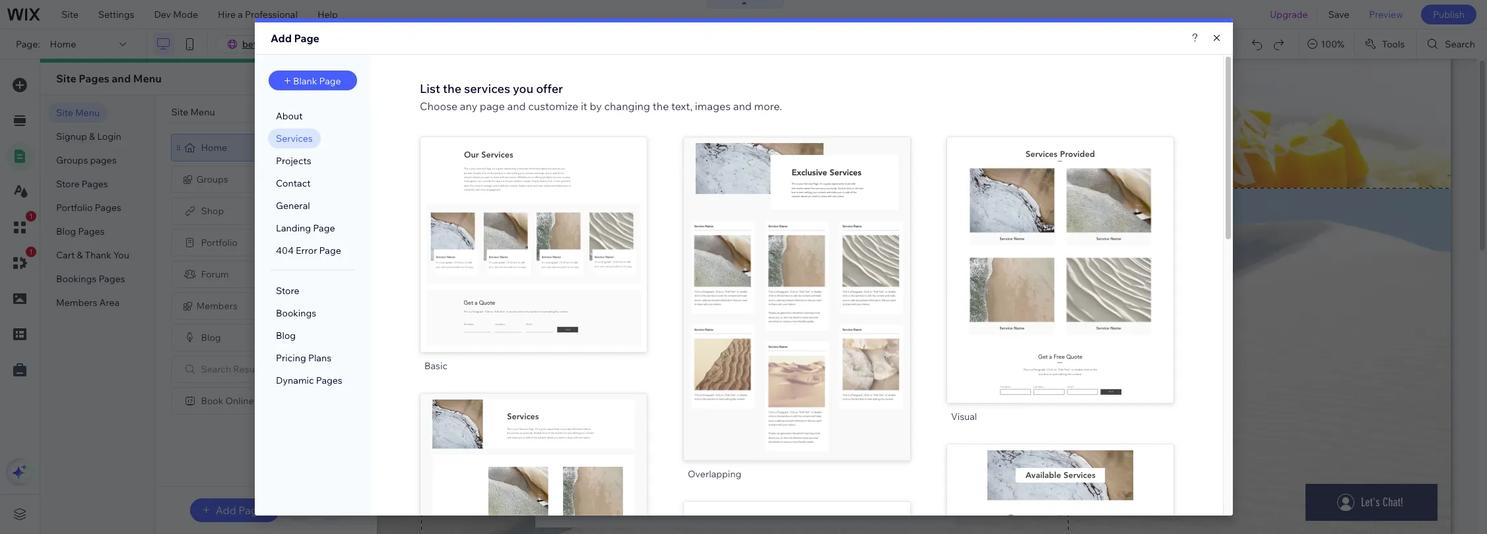 Task type: locate. For each thing, give the bounding box(es) containing it.
store down groups pages
[[56, 178, 80, 190]]

0 horizontal spatial groups
[[56, 154, 88, 166]]

1 horizontal spatial members
[[196, 300, 238, 312]]

0 horizontal spatial members
[[56, 297, 97, 309]]

search
[[1445, 38, 1475, 50], [201, 364, 231, 376]]

page inside button
[[319, 75, 341, 87]]

0 vertical spatial &
[[89, 131, 95, 143]]

pages for store
[[82, 178, 108, 190]]

home up 'site pages and menu'
[[50, 38, 76, 50]]

add page
[[270, 32, 319, 45], [509, 223, 557, 236], [1036, 248, 1084, 261], [773, 277, 821, 290], [216, 504, 264, 518]]

pages
[[79, 72, 109, 85], [82, 178, 108, 190], [95, 202, 121, 214], [78, 226, 105, 238], [99, 273, 125, 285], [316, 375, 342, 387]]

0 vertical spatial store
[[56, 178, 80, 190]]

store
[[56, 178, 80, 190], [276, 285, 299, 297]]

search inside button
[[1445, 38, 1475, 50]]

preview for overlapping
[[777, 309, 816, 322]]

search button
[[1418, 30, 1487, 59]]

add page button for visual
[[1020, 243, 1100, 267]]

1 horizontal spatial menu
[[133, 72, 162, 85]]

blog up the pricing
[[276, 330, 296, 342]]

store down the 404
[[276, 285, 299, 297]]

0 vertical spatial groups
[[56, 154, 88, 166]]

list the services you offer choose any page and customize it by changing the text, images and more.
[[420, 81, 782, 113]]

pages for dynamic
[[316, 375, 342, 387]]

search down publish
[[1445, 38, 1475, 50]]

0 vertical spatial portfolio
[[56, 202, 93, 214]]

pages up area
[[99, 273, 125, 285]]

about
[[276, 110, 302, 122]]

and down you
[[507, 100, 526, 113]]

pages down plans
[[316, 375, 342, 387]]

pages for bookings
[[99, 273, 125, 285]]

preview
[[1369, 9, 1403, 20], [514, 255, 553, 268], [1041, 280, 1080, 293], [777, 309, 816, 322]]

0 horizontal spatial search
[[201, 364, 231, 376]]

1 vertical spatial bookings
[[276, 308, 316, 320]]

pages up cart & thank you
[[78, 226, 105, 238]]

1 horizontal spatial bookings
[[276, 308, 316, 320]]

0 horizontal spatial portfolio
[[56, 202, 93, 214]]

bookings up the pricing
[[276, 308, 316, 320]]

portfolio
[[56, 202, 93, 214], [201, 237, 238, 249]]

2 horizontal spatial menu
[[190, 106, 215, 118]]

100% button
[[1300, 30, 1354, 59]]

site
[[61, 9, 78, 20], [56, 72, 76, 85], [171, 106, 188, 118], [56, 107, 73, 119]]

preview button for overlapping
[[758, 303, 835, 327]]

1 horizontal spatial search
[[1445, 38, 1475, 50]]

1 horizontal spatial groups
[[196, 174, 228, 186]]

& left login
[[89, 131, 95, 143]]

1 horizontal spatial store
[[276, 285, 299, 297]]

cart
[[56, 250, 75, 261]]

upgrade
[[1270, 9, 1308, 20]]

you
[[113, 250, 129, 261]]

groups up shop
[[196, 174, 228, 186]]

1 vertical spatial search
[[201, 364, 231, 376]]

pricing
[[276, 353, 306, 365]]

images
[[695, 100, 731, 113]]

available.
[[365, 39, 404, 50]]

shop
[[201, 205, 224, 217]]

1 horizontal spatial and
[[507, 100, 526, 113]]

0 horizontal spatial blog
[[56, 226, 76, 238]]

landing page
[[276, 223, 335, 235]]

page
[[294, 32, 319, 45], [319, 75, 341, 87], [313, 223, 335, 235], [532, 223, 557, 236], [319, 245, 341, 257], [1059, 248, 1084, 261], [796, 277, 821, 290], [239, 504, 264, 518]]

pages
[[90, 154, 117, 166]]

blank page button
[[268, 71, 357, 91]]

0 horizontal spatial &
[[77, 250, 83, 261]]

add page for visual
[[1036, 248, 1084, 261]]

add
[[270, 32, 291, 45], [509, 223, 530, 236], [1036, 248, 1057, 261], [773, 277, 793, 290], [216, 504, 236, 518]]

0 horizontal spatial home
[[50, 38, 76, 50]]

site menu
[[171, 106, 215, 118], [56, 107, 100, 119]]

the
[[443, 81, 461, 97], [652, 100, 669, 113]]

portfolio up forum
[[201, 237, 238, 249]]

members
[[56, 297, 97, 309], [196, 300, 238, 312]]

and up login
[[112, 72, 131, 85]]

add for visual
[[1036, 248, 1057, 261]]

home
[[50, 38, 76, 50], [201, 142, 227, 154]]

1 horizontal spatial &
[[89, 131, 95, 143]]

1 vertical spatial groups
[[196, 174, 228, 186]]

area
[[99, 297, 120, 309]]

book
[[201, 395, 223, 407]]

1 horizontal spatial blog
[[201, 332, 221, 344]]

0 horizontal spatial store
[[56, 178, 80, 190]]

book online
[[201, 395, 254, 407]]

1 vertical spatial &
[[77, 250, 83, 261]]

offer
[[536, 81, 563, 97]]

the up choose
[[443, 81, 461, 97]]

and left more. at the top right of the page
[[733, 100, 752, 113]]

preview button for visual
[[1022, 274, 1099, 298]]

1 vertical spatial home
[[201, 142, 227, 154]]

blog
[[56, 226, 76, 238], [276, 330, 296, 342], [201, 332, 221, 344]]

pages for site
[[79, 72, 109, 85]]

portfolio for portfolio pages
[[56, 202, 93, 214]]

plans
[[308, 353, 331, 365]]

1 vertical spatial store
[[276, 285, 299, 297]]

portfolio up the blog pages
[[56, 202, 93, 214]]

bookings down cart
[[56, 273, 97, 285]]

& for signup
[[89, 131, 95, 143]]

by
[[590, 100, 602, 113]]

1 horizontal spatial home
[[201, 142, 227, 154]]

1 vertical spatial portfolio
[[201, 237, 238, 249]]

members down the bookings pages
[[56, 297, 97, 309]]

site pages and menu
[[56, 72, 162, 85]]

blog up cart
[[56, 226, 76, 238]]

groups for groups
[[196, 174, 228, 186]]

pages down "store pages" on the top left of the page
[[95, 202, 121, 214]]

2 horizontal spatial blog
[[276, 330, 296, 342]]

betweenimagination.com
[[242, 38, 353, 50]]

store for store pages
[[56, 178, 80, 190]]

blog pages
[[56, 226, 105, 238]]

is available. connect your domain
[[356, 38, 503, 50]]

home up shop
[[201, 142, 227, 154]]

&
[[89, 131, 95, 143], [77, 250, 83, 261]]

menu
[[133, 72, 162, 85], [190, 106, 215, 118], [75, 107, 100, 119]]

and
[[112, 72, 131, 85], [507, 100, 526, 113], [733, 100, 752, 113]]

overlapping
[[688, 469, 741, 481]]

1 horizontal spatial the
[[652, 100, 669, 113]]

search up book
[[201, 364, 231, 376]]

save
[[1329, 9, 1350, 20]]

dynamic pages
[[276, 375, 342, 387]]

0 vertical spatial the
[[443, 81, 461, 97]]

portfolio pages
[[56, 202, 121, 214]]

groups down 'signup'
[[56, 154, 88, 166]]

2 horizontal spatial and
[[733, 100, 752, 113]]

blog up search results
[[201, 332, 221, 344]]

online
[[225, 395, 254, 407]]

pages up signup & login on the top left of the page
[[79, 72, 109, 85]]

1 horizontal spatial portfolio
[[201, 237, 238, 249]]

add page button for overlapping
[[757, 272, 837, 295]]

bookings
[[56, 273, 97, 285], [276, 308, 316, 320]]

members for members
[[196, 300, 238, 312]]

add page button
[[494, 218, 573, 241], [1020, 243, 1100, 267], [757, 272, 837, 295], [190, 499, 279, 523]]

groups pages
[[56, 154, 117, 166]]

more.
[[754, 100, 782, 113]]

save button
[[1319, 0, 1360, 29]]

0 horizontal spatial the
[[443, 81, 461, 97]]

mode
[[173, 9, 198, 20]]

0 vertical spatial search
[[1445, 38, 1475, 50]]

& right cart
[[77, 250, 83, 261]]

cart & thank you
[[56, 250, 129, 261]]

pages for blog
[[78, 226, 105, 238]]

members down forum
[[196, 300, 238, 312]]

groups
[[56, 154, 88, 166], [196, 174, 228, 186]]

pages up portfolio pages
[[82, 178, 108, 190]]

services
[[464, 81, 510, 97]]

login
[[97, 131, 121, 143]]

services
[[276, 133, 312, 145]]

the left text,
[[652, 100, 669, 113]]

search results
[[201, 364, 265, 376]]

0 vertical spatial bookings
[[56, 273, 97, 285]]

preview button
[[1360, 0, 1413, 29], [495, 249, 572, 273], [1022, 274, 1099, 298], [758, 303, 835, 327]]

0 horizontal spatial bookings
[[56, 273, 97, 285]]

0 vertical spatial home
[[50, 38, 76, 50]]



Task type: vqa. For each thing, say whether or not it's contained in the screenshot.
& to the right
yes



Task type: describe. For each thing, give the bounding box(es) containing it.
add for basic
[[509, 223, 530, 236]]

settings
[[98, 9, 134, 20]]

groups for groups pages
[[56, 154, 88, 166]]

search for search results
[[201, 364, 231, 376]]

1 horizontal spatial site menu
[[171, 106, 215, 118]]

connect
[[409, 38, 446, 50]]

add for overlapping
[[773, 277, 793, 290]]

choose
[[420, 100, 457, 113]]

tools
[[1382, 38, 1405, 50]]

text,
[[671, 100, 692, 113]]

any
[[460, 100, 477, 113]]

visual
[[951, 411, 977, 423]]

store pages
[[56, 178, 108, 190]]

signup & login
[[56, 131, 121, 143]]

tools button
[[1355, 30, 1417, 59]]

bookings pages
[[56, 273, 125, 285]]

help
[[317, 9, 338, 20]]

preview for basic
[[514, 255, 553, 268]]

search for search
[[1445, 38, 1475, 50]]

pages for portfolio
[[95, 202, 121, 214]]

bookings for bookings
[[276, 308, 316, 320]]

preview button for basic
[[495, 249, 572, 273]]

404 error page
[[276, 245, 341, 257]]

0 horizontal spatial and
[[112, 72, 131, 85]]

list
[[420, 81, 440, 97]]

professional
[[245, 9, 298, 20]]

is
[[356, 39, 363, 50]]

contact
[[276, 178, 310, 190]]

dynamic
[[276, 375, 314, 387]]

& for cart
[[77, 250, 83, 261]]

bookings for bookings pages
[[56, 273, 97, 285]]

signup
[[56, 131, 87, 143]]

preview for visual
[[1041, 280, 1080, 293]]

a
[[238, 9, 243, 20]]

0 horizontal spatial site menu
[[56, 107, 100, 119]]

portfolio for portfolio
[[201, 237, 238, 249]]

page
[[480, 100, 505, 113]]

customize
[[528, 100, 578, 113]]

0 horizontal spatial menu
[[75, 107, 100, 119]]

members area
[[56, 297, 120, 309]]

error
[[295, 245, 317, 257]]

add page for overlapping
[[773, 277, 821, 290]]

it
[[581, 100, 587, 113]]

your
[[448, 38, 468, 50]]

you
[[513, 81, 533, 97]]

forum
[[201, 269, 229, 281]]

store for store
[[276, 285, 299, 297]]

general
[[276, 200, 310, 212]]

basic
[[424, 361, 447, 373]]

dev mode
[[154, 9, 198, 20]]

publish
[[1433, 9, 1465, 20]]

blank page
[[293, 75, 341, 87]]

dev
[[154, 9, 171, 20]]

blank
[[293, 75, 317, 87]]

thank
[[85, 250, 111, 261]]

landing
[[276, 223, 311, 235]]

changing
[[604, 100, 650, 113]]

projects
[[276, 155, 311, 167]]

members for members area
[[56, 297, 97, 309]]

hire a professional
[[218, 9, 298, 20]]

add page button for basic
[[494, 218, 573, 241]]

results
[[233, 364, 265, 376]]

add page for basic
[[509, 223, 557, 236]]

1 vertical spatial the
[[652, 100, 669, 113]]

hire
[[218, 9, 236, 20]]

100%
[[1321, 38, 1345, 50]]

domain
[[470, 38, 503, 50]]

publish button
[[1421, 5, 1477, 24]]

pricing plans
[[276, 353, 331, 365]]

404
[[276, 245, 293, 257]]



